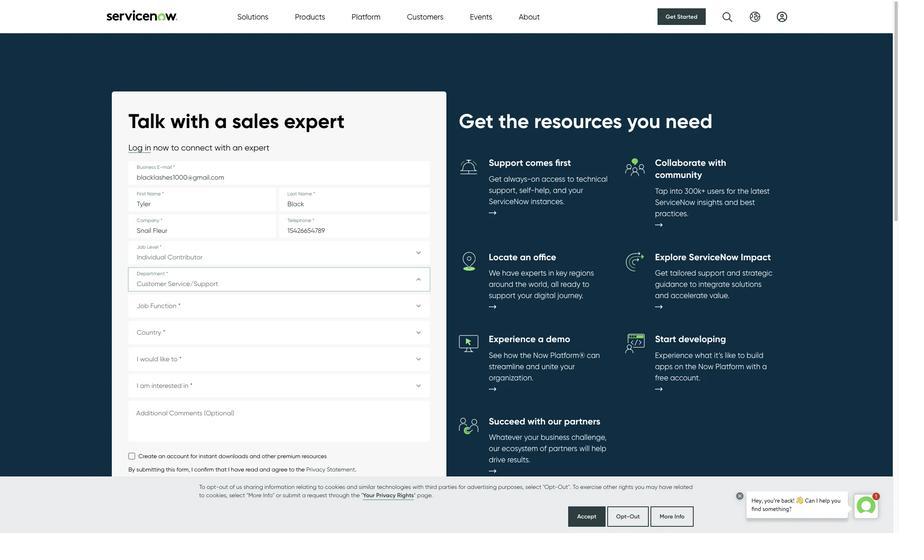 Task type: describe. For each thing, give the bounding box(es) containing it.
challenge,
[[572, 433, 607, 442]]

1 horizontal spatial select
[[526, 484, 542, 490]]

your privacy rights " page.
[[363, 492, 433, 499]]

with up connect
[[170, 109, 210, 134]]

account
[[167, 453, 189, 460]]

accept
[[578, 513, 597, 520]]

an for locate an office
[[520, 252, 531, 263]]

practices.
[[656, 209, 689, 218]]

confirm
[[194, 467, 214, 473]]

a left the demo
[[538, 334, 544, 345]]

tap
[[656, 187, 669, 195]]

get for get always-on access to technical support, self-help, and your servicenow instances.
[[489, 175, 502, 183]]

First Name text field
[[129, 188, 276, 212]]

0 vertical spatial partners
[[565, 416, 601, 427]]

statement
[[327, 467, 355, 473]]

your inside the get always-on access to technical support, self-help, and your servicenow instances.
[[569, 186, 584, 195]]

and up solutions
[[727, 269, 741, 278]]

in inside the we have experts in key regions around the world, all ready to support your digital journey.
[[549, 269, 555, 278]]

exercise
[[581, 484, 602, 490]]

that
[[216, 467, 227, 473]]

organization.
[[489, 374, 534, 382]]

1 i from the left
[[192, 467, 193, 473]]

accelerate
[[671, 291, 708, 300]]

get for get the resources you need
[[459, 109, 494, 134]]

0 vertical spatial privacy
[[306, 467, 326, 473]]

started
[[678, 13, 698, 20]]

succeed
[[489, 416, 526, 427]]

300k+
[[685, 187, 706, 195]]

whatever
[[489, 433, 523, 442]]

relating
[[296, 484, 317, 490]]

demo
[[546, 334, 571, 345]]

create
[[139, 453, 157, 460]]

and right the read
[[260, 467, 270, 473]]

purposes,
[[499, 484, 524, 490]]

to right agree
[[289, 467, 295, 473]]

a inside experience what it's like to build apps on the now platform with a free account.
[[763, 362, 768, 371]]

get started link
[[658, 8, 706, 25]]

log
[[129, 143, 143, 153]]

related
[[674, 484, 693, 490]]

regions
[[570, 269, 595, 278]]

like
[[726, 351, 736, 360]]

and inside the get always-on access to technical support, self-help, and your servicenow instances.
[[553, 186, 567, 195]]

collaborate with community
[[656, 157, 727, 181]]

we have experts in key regions around the world, all ready to support your digital journey.
[[489, 269, 595, 300]]

tap into 300k+ users for the latest servicenow insights and best practices.
[[656, 187, 771, 218]]

products button
[[295, 11, 325, 22]]

talk
[[129, 109, 165, 134]]

other inside to opt-out of us sharing information relating to cookies and similar technologies with third parties for advertising purposes, select "opt-out".  to exercise other rights you may have related to cookies, select "more info" or submit a request through the "
[[604, 484, 618, 490]]

platform inside experience what it's like to build apps on the now platform with a free account.
[[716, 362, 745, 371]]

may
[[647, 484, 658, 490]]

support comes first
[[489, 157, 571, 169]]

about button
[[519, 11, 540, 22]]

get tailored support and strategic guidance to integrate solutions and accelerate value.
[[656, 269, 773, 300]]

0 horizontal spatial other
[[262, 453, 276, 460]]

rights
[[398, 492, 414, 499]]

customers button
[[407, 11, 444, 22]]

integrate
[[699, 280, 730, 289]]

0 vertical spatial you
[[628, 109, 661, 134]]

get for get tailored support and strategic guidance to integrate solutions and accelerate value.
[[656, 269, 669, 278]]

solutions
[[732, 280, 762, 289]]

to inside the get always-on access to technical support, self-help, and your servicenow instances.
[[568, 175, 575, 183]]

get for get started
[[666, 13, 676, 20]]

read
[[246, 467, 258, 473]]

help
[[592, 444, 607, 453]]

by
[[129, 467, 135, 473]]

products
[[295, 12, 325, 21]]

to inside get tailored support and strategic guidance to integrate solutions and accelerate value.
[[690, 280, 697, 289]]

for inside tap into 300k+ users for the latest servicenow insights and best practices.
[[727, 187, 736, 195]]

parties
[[439, 484, 458, 490]]

to up the request
[[318, 484, 324, 490]]

with up business
[[528, 416, 546, 427]]

best
[[741, 198, 756, 207]]

opt-out button
[[608, 507, 650, 527]]

have inside to opt-out of us sharing information relating to cookies and similar technologies with third parties for advertising purposes, select "opt-out".  to exercise other rights you may have related to cookies, select "more info" or submit a request through the "
[[660, 484, 673, 490]]

events button
[[470, 11, 493, 22]]

digital
[[535, 291, 556, 300]]

rights
[[619, 484, 634, 490]]

all
[[551, 280, 559, 289]]

go to servicenow account image
[[778, 11, 788, 22]]

on inside the get always-on access to technical support, self-help, and your servicenow instances.
[[532, 175, 540, 183]]

create an account for instant downloads and other premium resources
[[139, 453, 327, 460]]

with right connect
[[215, 143, 231, 153]]

Company text field
[[129, 215, 276, 238]]

apps
[[656, 362, 673, 371]]

streamline
[[489, 362, 525, 371]]

now inside experience what it's like to build apps on the now platform with a free account.
[[699, 362, 714, 371]]

this
[[166, 467, 175, 473]]

a inside to opt-out of us sharing information relating to cookies and similar technologies with third parties for advertising purposes, select "opt-out".  to exercise other rights you may have related to cookies, select "more info" or submit a request through the "
[[302, 492, 306, 499]]

connect
[[181, 143, 213, 153]]

of inside whatever your business challenge, our ecosystem of partners will help drive results.
[[540, 444, 547, 453]]

similar
[[359, 484, 376, 490]]

collaborate
[[656, 157, 707, 169]]

your inside the we have experts in key regions around the world, all ready to support your digital journey.
[[518, 291, 533, 300]]

what
[[695, 351, 713, 360]]

experts
[[521, 269, 547, 278]]

instant
[[199, 453, 217, 460]]

your privacy rights link
[[363, 491, 414, 500]]

page.
[[417, 492, 433, 499]]

log in now to connect with an expert
[[129, 143, 270, 153]]

free
[[656, 374, 669, 382]]

1 horizontal spatial our
[[548, 416, 562, 427]]

world,
[[529, 280, 550, 289]]

we
[[489, 269, 501, 278]]

start developing
[[656, 334, 727, 345]]

through
[[329, 492, 350, 499]]

out
[[219, 484, 228, 490]]

our inside whatever your business challenge, our ecosystem of partners will help drive results.
[[489, 444, 500, 453]]

a up log in now to connect with an expert
[[215, 109, 227, 134]]

always-
[[504, 175, 532, 183]]

users
[[708, 187, 725, 195]]

value.
[[710, 291, 730, 300]]

experience for experience a demo
[[489, 334, 536, 345]]

solutions button
[[238, 11, 269, 22]]

info"
[[263, 492, 275, 499]]

an for create an account for instant downloads and other premium resources
[[159, 453, 165, 460]]

"more
[[247, 492, 262, 499]]

technologies
[[377, 484, 411, 490]]

out".
[[558, 484, 572, 490]]

talk with a sales expert
[[129, 109, 345, 134]]

1 to from the left
[[199, 484, 205, 490]]

experience for experience what it's like to build apps on the now platform with a free account.
[[656, 351, 694, 360]]

0 horizontal spatial resources
[[302, 453, 327, 460]]

how
[[504, 351, 519, 360]]

.
[[355, 467, 357, 473]]

Business E-mail text field
[[129, 162, 430, 185]]

request
[[307, 492, 327, 499]]



Task type: locate. For each thing, give the bounding box(es) containing it.
1 vertical spatial now
[[699, 362, 714, 371]]

opt-out
[[617, 513, 640, 520]]

about
[[519, 12, 540, 21]]

0 horizontal spatial expert
[[245, 143, 270, 153]]

0 vertical spatial in
[[145, 143, 151, 153]]

and up the read
[[250, 453, 261, 460]]

have
[[503, 269, 520, 278], [231, 467, 244, 473], [660, 484, 673, 490]]

0 vertical spatial other
[[262, 453, 276, 460]]

1 horizontal spatial platform
[[716, 362, 745, 371]]

and inside tap into 300k+ users for the latest servicenow insights and best practices.
[[725, 198, 739, 207]]

solutions
[[238, 12, 269, 21]]

build
[[747, 351, 764, 360]]

technical
[[577, 175, 608, 183]]

1 vertical spatial experience
[[656, 351, 694, 360]]

start
[[656, 334, 677, 345]]

1 vertical spatial expert
[[245, 143, 270, 153]]

experience
[[489, 334, 536, 345], [656, 351, 694, 360]]

experience up apps
[[656, 351, 694, 360]]

to up the accelerate
[[690, 280, 697, 289]]

of down business
[[540, 444, 547, 453]]

1 vertical spatial our
[[489, 444, 500, 453]]

opt-
[[617, 513, 630, 520]]

our up drive
[[489, 444, 500, 453]]

0 horizontal spatial "
[[361, 492, 363, 499]]

0 horizontal spatial our
[[489, 444, 500, 453]]

0 vertical spatial of
[[540, 444, 547, 453]]

business
[[541, 433, 570, 442]]

developing
[[679, 334, 727, 345]]

1 horizontal spatial experience
[[656, 351, 694, 360]]

form,
[[177, 467, 190, 473]]

2 horizontal spatial have
[[660, 484, 673, 490]]

results.
[[508, 456, 531, 464]]

for
[[727, 187, 736, 195], [191, 453, 198, 460], [459, 484, 466, 490]]

1 horizontal spatial expert
[[284, 109, 345, 134]]

for left instant on the bottom left of the page
[[191, 453, 198, 460]]

your
[[363, 492, 375, 499]]

0 horizontal spatial privacy
[[306, 467, 326, 473]]

to left cookies,
[[199, 492, 205, 499]]

" inside your privacy rights " page.
[[414, 492, 416, 499]]

the inside "see how the now platform® can streamline and unite your organization."
[[520, 351, 532, 360]]

to
[[199, 484, 205, 490], [573, 484, 579, 490]]

and left unite
[[526, 362, 540, 371]]

opt-
[[207, 484, 219, 490]]

on up the account.
[[675, 362, 684, 371]]

with up users
[[709, 157, 727, 169]]

support up integrate
[[699, 269, 725, 278]]

0 vertical spatial expert
[[284, 109, 345, 134]]

drive
[[489, 456, 506, 464]]

instances.
[[531, 197, 565, 206]]

2 horizontal spatial for
[[727, 187, 736, 195]]

2 i from the left
[[228, 467, 230, 473]]

the inside the we have experts in key regions around the world, all ready to support your digital journey.
[[516, 280, 527, 289]]

servicenow inside the get always-on access to technical support, self-help, and your servicenow instances.
[[489, 197, 529, 206]]

0 horizontal spatial select
[[229, 492, 245, 499]]

more info
[[660, 513, 685, 520]]

other up agree
[[262, 453, 276, 460]]

customers
[[407, 12, 444, 21]]

" down similar
[[361, 492, 363, 499]]

to left the opt-
[[199, 484, 205, 490]]

you
[[628, 109, 661, 134], [635, 484, 645, 490]]

and inside "see how the now platform® can streamline and unite your organization."
[[526, 362, 540, 371]]

1 horizontal spatial have
[[503, 269, 520, 278]]

to right like
[[738, 351, 745, 360]]

key
[[556, 269, 568, 278]]

1 vertical spatial other
[[604, 484, 618, 490]]

platform button
[[352, 11, 381, 22]]

partners down business
[[549, 444, 578, 453]]

0 horizontal spatial i
[[192, 467, 193, 473]]

servicenow image
[[106, 10, 178, 21]]

i right form,
[[192, 467, 193, 473]]

other left rights
[[604, 484, 618, 490]]

your down technical
[[569, 186, 584, 195]]

0 vertical spatial our
[[548, 416, 562, 427]]

to right "out"."
[[573, 484, 579, 490]]

your
[[569, 186, 584, 195], [518, 291, 533, 300], [561, 362, 575, 371], [525, 433, 539, 442]]

around
[[489, 280, 514, 289]]

submitting
[[137, 467, 165, 473]]

explore servicenow impact
[[656, 252, 772, 263]]

2 vertical spatial an
[[159, 453, 165, 460]]

in right log
[[145, 143, 151, 153]]

1 horizontal spatial now
[[699, 362, 714, 371]]

see
[[489, 351, 502, 360]]

experience inside experience what it's like to build apps on the now platform with a free account.
[[656, 351, 694, 360]]

1 " from the left
[[361, 492, 363, 499]]

get inside the get always-on access to technical support, self-help, and your servicenow instances.
[[489, 175, 502, 183]]

0 vertical spatial an
[[233, 143, 243, 153]]

"opt-
[[543, 484, 558, 490]]

a
[[215, 109, 227, 134], [538, 334, 544, 345], [763, 362, 768, 371], [302, 492, 306, 499]]

servicenow down the support,
[[489, 197, 529, 206]]

"
[[361, 492, 363, 499], [414, 492, 416, 499]]

0 vertical spatial platform
[[352, 12, 381, 21]]

first
[[556, 157, 571, 169]]

the inside tap into 300k+ users for the latest servicenow insights and best practices.
[[738, 187, 749, 195]]

and left similar
[[347, 484, 358, 490]]

cookies,
[[206, 492, 228, 499]]

2 " from the left
[[414, 492, 416, 499]]

partners inside whatever your business challenge, our ecosystem of partners will help drive results.
[[549, 444, 578, 453]]

to
[[171, 143, 179, 153], [568, 175, 575, 183], [583, 280, 590, 289], [690, 280, 697, 289], [738, 351, 745, 360], [289, 467, 295, 473], [318, 484, 324, 490], [199, 492, 205, 499]]

privacy up relating
[[306, 467, 326, 473]]

0 horizontal spatial in
[[145, 143, 151, 153]]

and inside to opt-out of us sharing information relating to cookies and similar technologies with third parties for advertising purposes, select "opt-out".  to exercise other rights you may have related to cookies, select "more info" or submit a request through the "
[[347, 484, 358, 490]]

1 vertical spatial platform
[[716, 362, 745, 371]]

0 horizontal spatial now
[[534, 351, 549, 360]]

and left best
[[725, 198, 739, 207]]

0 horizontal spatial platform
[[352, 12, 381, 21]]

0 vertical spatial experience
[[489, 334, 536, 345]]

have down downloads
[[231, 467, 244, 473]]

on up help,
[[532, 175, 540, 183]]

Last Name text field
[[279, 188, 430, 212]]

your down "platform®" at the right of the page
[[561, 362, 575, 371]]

ecosystem
[[502, 444, 539, 453]]

for right parties
[[459, 484, 466, 490]]

select down us in the bottom left of the page
[[229, 492, 245, 499]]

2 vertical spatial for
[[459, 484, 466, 490]]

1 horizontal spatial for
[[459, 484, 466, 490]]

experience up how
[[489, 334, 536, 345]]

an
[[233, 143, 243, 153], [520, 252, 531, 263], [159, 453, 165, 460]]

your up ecosystem on the right bottom of the page
[[525, 433, 539, 442]]

1 horizontal spatial resources
[[535, 109, 623, 134]]

Telephone telephone field
[[279, 215, 430, 238]]

access
[[542, 175, 566, 183]]

you inside to opt-out of us sharing information relating to cookies and similar technologies with third parties for advertising purposes, select "opt-out".  to exercise other rights you may have related to cookies, select "more info" or submit a request through the "
[[635, 484, 645, 490]]

i
[[192, 467, 193, 473], [228, 467, 230, 473]]

to inside the we have experts in key regions around the world, all ready to support your digital journey.
[[583, 280, 590, 289]]

your inside "see how the now platform® can streamline and unite your organization."
[[561, 362, 575, 371]]

1 horizontal spatial i
[[228, 467, 230, 473]]

an right create
[[159, 453, 165, 460]]

need
[[666, 109, 713, 134]]

1 vertical spatial for
[[191, 453, 198, 460]]

locate an office
[[489, 252, 557, 263]]

and down guidance
[[656, 291, 669, 300]]

1 vertical spatial have
[[231, 467, 244, 473]]

it's
[[715, 351, 724, 360]]

1 vertical spatial you
[[635, 484, 645, 490]]

0 vertical spatial for
[[727, 187, 736, 195]]

whatever your business challenge, our ecosystem of partners will help drive results.
[[489, 433, 607, 464]]

0 horizontal spatial on
[[532, 175, 540, 183]]

for inside to opt-out of us sharing information relating to cookies and similar technologies with third parties for advertising purposes, select "opt-out".  to exercise other rights you may have related to cookies, select "more info" or submit a request through the "
[[459, 484, 466, 490]]

0 horizontal spatial to
[[199, 484, 205, 490]]

now inside "see how the now platform® can streamline and unite your organization."
[[534, 351, 549, 360]]

i right the that at bottom left
[[228, 467, 230, 473]]

0 vertical spatial support
[[699, 269, 725, 278]]

0 vertical spatial have
[[503, 269, 520, 278]]

1 vertical spatial in
[[549, 269, 555, 278]]

on inside experience what it's like to build apps on the now platform with a free account.
[[675, 362, 684, 371]]

an up experts
[[520, 252, 531, 263]]

agree
[[272, 467, 288, 473]]

our
[[548, 416, 562, 427], [489, 444, 500, 453]]

1 vertical spatial support
[[489, 291, 516, 300]]

platform
[[352, 12, 381, 21], [716, 362, 745, 371]]

1 horizontal spatial on
[[675, 362, 684, 371]]

servicenow up get tailored support and strategic guidance to integrate solutions and accelerate value.
[[689, 252, 739, 263]]

0 vertical spatial now
[[534, 351, 549, 360]]

support down around
[[489, 291, 516, 300]]

to right 'access'
[[568, 175, 575, 183]]

0 horizontal spatial an
[[159, 453, 165, 460]]

see how the now platform® can streamline and unite your organization.
[[489, 351, 601, 382]]

1 horizontal spatial privacy
[[377, 492, 396, 499]]

get
[[666, 13, 676, 20], [459, 109, 494, 134], [489, 175, 502, 183], [656, 269, 669, 278]]

on
[[532, 175, 540, 183], [675, 362, 684, 371]]

partners up challenge,
[[565, 416, 601, 427]]

now down what
[[699, 362, 714, 371]]

an down talk with a sales expert
[[233, 143, 243, 153]]

get started
[[666, 13, 698, 20]]

0 horizontal spatial support
[[489, 291, 516, 300]]

2 horizontal spatial an
[[520, 252, 531, 263]]

have up around
[[503, 269, 520, 278]]

with down build
[[747, 362, 761, 371]]

1 vertical spatial an
[[520, 252, 531, 263]]

locate
[[489, 252, 518, 263]]

to inside experience what it's like to build apps on the now platform with a free account.
[[738, 351, 745, 360]]

1 horizontal spatial "
[[414, 492, 416, 499]]

servicenow down into
[[656, 198, 696, 207]]

have inside the we have experts in key regions around the world, all ready to support your digital journey.
[[503, 269, 520, 278]]

a down build
[[763, 362, 768, 371]]

support inside the we have experts in key regions around the world, all ready to support your digital journey.
[[489, 291, 516, 300]]

third
[[425, 484, 437, 490]]

0 horizontal spatial for
[[191, 453, 198, 460]]

of left us in the bottom left of the page
[[230, 484, 235, 490]]

" left page.
[[414, 492, 416, 499]]

None text field
[[129, 401, 430, 442]]

with up page.
[[413, 484, 424, 490]]

to down the 'regions'
[[583, 280, 590, 289]]

have right may at bottom
[[660, 484, 673, 490]]

in left key
[[549, 269, 555, 278]]

with inside experience what it's like to build apps on the now platform with a free account.
[[747, 362, 761, 371]]

self-
[[520, 186, 535, 195]]

0 vertical spatial select
[[526, 484, 542, 490]]

account.
[[671, 374, 701, 382]]

" inside to opt-out of us sharing information relating to cookies and similar technologies with third parties for advertising purposes, select "opt-out".  to exercise other rights you may have related to cookies, select "more info" or submit a request through the "
[[361, 492, 363, 499]]

support inside get tailored support and strategic guidance to integrate solutions and accelerate value.
[[699, 269, 725, 278]]

downloads
[[219, 453, 248, 460]]

with inside to opt-out of us sharing information relating to cookies and similar technologies with third parties for advertising purposes, select "opt-out".  to exercise other rights you may have related to cookies, select "more info" or submit a request through the "
[[413, 484, 424, 490]]

your inside whatever your business challenge, our ecosystem of partners will help drive results.
[[525, 433, 539, 442]]

0 horizontal spatial of
[[230, 484, 235, 490]]

now
[[534, 351, 549, 360], [699, 362, 714, 371]]

your down world,
[[518, 291, 533, 300]]

privacy down technologies
[[377, 492, 396, 499]]

select left "opt-
[[526, 484, 542, 490]]

events
[[470, 12, 493, 21]]

for right users
[[727, 187, 736, 195]]

to right now
[[171, 143, 179, 153]]

servicenow inside tap into 300k+ users for the latest servicenow insights and best practices.
[[656, 198, 696, 207]]

1 horizontal spatial of
[[540, 444, 547, 453]]

1 horizontal spatial an
[[233, 143, 243, 153]]

get inside get tailored support and strategic guidance to integrate solutions and accelerate value.
[[656, 269, 669, 278]]

submit
[[283, 492, 301, 499]]

1 vertical spatial select
[[229, 492, 245, 499]]

now up unite
[[534, 351, 549, 360]]

info
[[675, 513, 685, 520]]

1 horizontal spatial in
[[549, 269, 555, 278]]

1 vertical spatial of
[[230, 484, 235, 490]]

a down relating
[[302, 492, 306, 499]]

our up business
[[548, 416, 562, 427]]

1 vertical spatial resources
[[302, 453, 327, 460]]

0 horizontal spatial experience
[[489, 334, 536, 345]]

support,
[[489, 186, 518, 195]]

information
[[265, 484, 295, 490]]

0 horizontal spatial have
[[231, 467, 244, 473]]

to opt-out of us sharing information relating to cookies and similar technologies with third parties for advertising purposes, select "opt-out".  to exercise other rights you may have related to cookies, select "more info" or submit a request through the "
[[199, 484, 693, 499]]

other
[[262, 453, 276, 460], [604, 484, 618, 490]]

of inside to opt-out of us sharing information relating to cookies and similar technologies with third parties for advertising purposes, select "opt-out".  to exercise other rights you may have related to cookies, select "more info" or submit a request through the "
[[230, 484, 235, 490]]

1 horizontal spatial to
[[573, 484, 579, 490]]

1 vertical spatial privacy
[[377, 492, 396, 499]]

or
[[276, 492, 282, 499]]

0 vertical spatial on
[[532, 175, 540, 183]]

with inside collaborate with community
[[709, 157, 727, 169]]

the inside to opt-out of us sharing information relating to cookies and similar technologies with third parties for advertising purposes, select "opt-out".  to exercise other rights you may have related to cookies, select "more info" or submit a request through the "
[[351, 492, 360, 499]]

2 vertical spatial have
[[660, 484, 673, 490]]

1 vertical spatial on
[[675, 362, 684, 371]]

2 to from the left
[[573, 484, 579, 490]]

1 horizontal spatial support
[[699, 269, 725, 278]]

sales
[[232, 109, 279, 134]]

1 horizontal spatial other
[[604, 484, 618, 490]]

the inside experience what it's like to build apps on the now platform with a free account.
[[686, 362, 697, 371]]

the
[[499, 109, 530, 134], [738, 187, 749, 195], [516, 280, 527, 289], [520, 351, 532, 360], [686, 362, 697, 371], [296, 467, 305, 473], [351, 492, 360, 499]]

0 vertical spatial resources
[[535, 109, 623, 134]]

1 vertical spatial partners
[[549, 444, 578, 453]]

out
[[630, 513, 640, 520]]

and down 'access'
[[553, 186, 567, 195]]



Task type: vqa. For each thing, say whether or not it's contained in the screenshot.
INNOVATE
no



